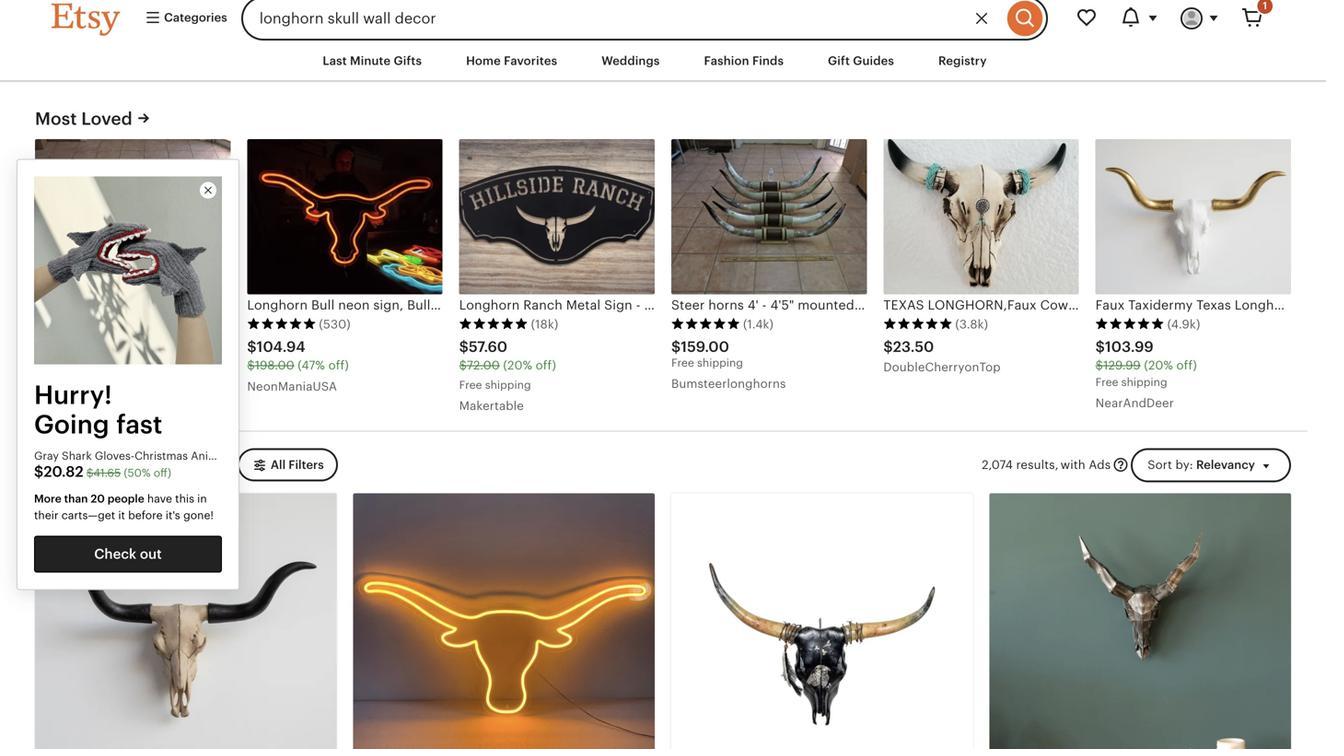 Task type: locate. For each thing, give the bounding box(es) containing it.
(20% inside $ 57.60 $ 72.00 (20% off) free shipping makertable
[[504, 359, 533, 372]]

None search field
[[241, 0, 1049, 41]]

6 5 out of 5 stars image from the left
[[1096, 317, 1165, 330]]

all filters
[[271, 458, 324, 472]]

0 horizontal spatial (1.4k)
[[107, 318, 137, 331]]

weddings link
[[588, 44, 674, 78]]

(20%
[[504, 359, 533, 372], [1145, 359, 1174, 372]]

103.99
[[1106, 339, 1155, 355]]

23.50
[[894, 339, 935, 355]]

free down 159.00 on the top right
[[672, 357, 695, 369]]

2 bumsteerlonghorns from the left
[[672, 377, 787, 391]]

doublecherryontop
[[884, 360, 1001, 374]]

than
[[64, 493, 88, 505]]

before
[[128, 509, 163, 522]]

shipping down 175.00
[[61, 357, 107, 369]]

1 horizontal spatial (20%
[[1145, 359, 1174, 372]]

steer horns 4' 6"- 4'11"' mounted longhorn steer horns bull horns cow horns cattle horns (1 only) image
[[35, 139, 231, 294]]

5 out of 5 stars image up 103.99
[[1096, 317, 1165, 330]]

$ inside $ 175.00 free shipping bumsteerlonghorns
[[35, 339, 45, 355]]

free inside $ 159.00 free shipping bumsteerlonghorns
[[672, 357, 695, 369]]

$ 57.60 $ 72.00 (20% off) free shipping makertable
[[460, 339, 557, 413]]

free down 175.00
[[35, 357, 58, 369]]

(1.4k) for 159.00
[[744, 318, 774, 331]]

bumsteerlonghorns down 159.00 on the top right
[[672, 377, 787, 391]]

texas longhorn neon sign, texas wall decor, texas longhorns wall art, texas gifts image
[[353, 493, 655, 749]]

off) right (50%
[[154, 467, 171, 479]]

guides
[[854, 54, 895, 68]]

1 (1.4k) from the left
[[107, 318, 137, 331]]

off) down the (18k)
[[536, 359, 557, 372]]

skull - 3d metal wall art | wall decor | animal sculpture | home decor | wall art | texas | longhorn | gift for him | home decor gift | gift image
[[990, 493, 1292, 749]]

favorites
[[504, 54, 558, 68]]

off)
[[329, 359, 349, 372], [536, 359, 557, 372], [1177, 359, 1198, 372], [154, 467, 171, 479]]

$ inside $ 23.50 doublecherryontop
[[884, 339, 894, 355]]

bumsteerlonghorns for 175.00
[[35, 377, 150, 391]]

sort
[[1148, 458, 1173, 472]]

it
[[118, 509, 125, 522]]

shipping down 159.00 on the top right
[[698, 357, 744, 369]]

5 out of 5 stars image up 104.94
[[247, 317, 316, 330]]

(3.8k)
[[956, 318, 989, 331]]

(1.4k)
[[107, 318, 137, 331], [744, 318, 774, 331]]

5 out of 5 stars image up 159.00 on the top right
[[672, 317, 741, 330]]

1 5 out of 5 stars image from the left
[[35, 317, 104, 330]]

2 (20% from the left
[[1145, 359, 1174, 372]]

more than 20 people
[[34, 493, 144, 505]]

$ 159.00 free shipping bumsteerlonghorns
[[672, 339, 787, 391]]

$ 175.00 free shipping bumsteerlonghorns
[[35, 339, 150, 391]]

(4.9k)
[[1168, 318, 1201, 331]]

5 out of 5 stars image up 175.00
[[35, 317, 104, 330]]

off) right (47%
[[329, 359, 349, 372]]

0 horizontal spatial (20%
[[504, 359, 533, 372]]

$ 104.94 $ 198.00 (47% off) neonmaniausa
[[247, 339, 349, 393]]

fashion finds
[[705, 54, 784, 68]]

$ 23.50 doublecherryontop
[[884, 339, 1001, 374]]

free
[[35, 357, 58, 369], [672, 357, 695, 369], [1096, 376, 1119, 388], [460, 379, 482, 391]]

(530)
[[319, 318, 351, 331]]

menu bar
[[18, 41, 1309, 82]]

this
[[175, 493, 194, 505]]

shipping up nearanddeer
[[1122, 376, 1168, 388]]

off) inside $ 104.94 $ 198.00 (47% off) neonmaniausa
[[329, 359, 349, 372]]

0 horizontal spatial bumsteerlonghorns
[[35, 377, 150, 391]]

fashion finds link
[[691, 44, 798, 78]]

(1.4k) up $ 175.00 free shipping bumsteerlonghorns
[[107, 318, 137, 331]]

(50%
[[124, 467, 151, 479]]

(20% right 72.00 at the left top of page
[[504, 359, 533, 372]]

5 out of 5 stars image for 159.00
[[672, 317, 741, 330]]

check out
[[94, 546, 162, 562]]

Search for anything text field
[[241, 0, 1004, 41]]

going fast
[[34, 409, 163, 439]]

(20% down 103.99
[[1145, 359, 1174, 372]]

(20% inside the $ 103.99 $ 129.99 (20% off) free shipping nearanddeer
[[1145, 359, 1174, 372]]

fashion
[[705, 54, 750, 68]]

(1.4k) up $ 159.00 free shipping bumsteerlonghorns
[[744, 318, 774, 331]]

ads
[[1090, 458, 1112, 472]]

free inside $ 57.60 $ 72.00 (20% off) free shipping makertable
[[460, 379, 482, 391]]

have
[[147, 493, 172, 505]]

4 5 out of 5 stars image from the left
[[672, 317, 741, 330]]

hurry!
[[34, 380, 112, 409]]

gifts
[[394, 54, 422, 68]]

most loved link
[[35, 106, 153, 131]]

$
[[35, 339, 45, 355], [247, 339, 257, 355], [460, 339, 469, 355], [672, 339, 681, 355], [884, 339, 894, 355], [1096, 339, 1106, 355], [247, 359, 255, 372], [460, 359, 467, 372], [1096, 359, 1104, 372]]

1 (20% from the left
[[504, 359, 533, 372]]

3 5 out of 5 stars image from the left
[[460, 317, 529, 330]]

$ for 57.60
[[460, 339, 469, 355]]

$ inside $ 159.00 free shipping bumsteerlonghorns
[[672, 339, 681, 355]]

longhorn ranch metal sign - longhorn skull - longhorn decor - personalized gifts - wall art - wall decor - cowboy - saloon - cattle - rustic image
[[460, 139, 655, 294]]

175.00
[[45, 339, 92, 355]]

last
[[323, 54, 347, 68]]

5 5 out of 5 stars image from the left
[[884, 317, 953, 330]]

bumsteerlonghorns for 159.00
[[672, 377, 787, 391]]

pick
[[87, 507, 111, 521]]

shipping up makertable
[[485, 379, 531, 391]]

$ 103.99 $ 129.99 (20% off) free shipping nearanddeer
[[1096, 339, 1198, 410]]

shipping
[[61, 357, 107, 369], [698, 357, 744, 369], [1122, 376, 1168, 388], [485, 379, 531, 391]]

5 out of 5 stars image
[[35, 317, 104, 330], [247, 317, 316, 330], [460, 317, 529, 330], [672, 317, 741, 330], [884, 317, 953, 330], [1096, 317, 1165, 330]]

5 out of 5 stars image up 23.50
[[884, 317, 953, 330]]

off) for 103.99
[[1177, 359, 1198, 372]]

registry
[[939, 54, 987, 68]]

(18k)
[[531, 318, 559, 331]]

filters
[[289, 458, 324, 472]]

bumsteerlonghorns up going fast
[[35, 377, 150, 391]]

free inside the $ 103.99 $ 129.99 (20% off) free shipping nearanddeer
[[1096, 376, 1119, 388]]

off) down (4.9k)
[[1177, 359, 1198, 372]]

5 out of 5 stars image up "57.60"
[[460, 317, 529, 330]]

1
[[1264, 0, 1268, 12]]

off) inside $ 57.60 $ 72.00 (20% off) free shipping makertable
[[536, 359, 557, 372]]

free down the 129.99 on the top right of the page
[[1096, 376, 1119, 388]]

1 horizontal spatial bumsteerlonghorns
[[672, 377, 787, 391]]

sort by: relevancy
[[1148, 458, 1256, 472]]

off) for 104.94
[[329, 359, 349, 372]]

57.60
[[469, 339, 508, 355]]

home
[[466, 54, 501, 68]]

1 bumsteerlonghorns from the left
[[35, 377, 150, 391]]

2 (1.4k) from the left
[[744, 318, 774, 331]]

finds
[[753, 54, 784, 68]]

it's gone!
[[166, 509, 214, 522]]

free down 72.00 at the left top of page
[[460, 379, 482, 391]]

(1.4k) for 175.00
[[107, 318, 137, 331]]

most loved
[[35, 108, 133, 128]]

categories
[[161, 11, 227, 24]]

have this in their carts—get it before it's gone!
[[34, 493, 214, 522]]

nearanddeer
[[1096, 396, 1175, 410]]

1 horizontal spatial (1.4k)
[[744, 318, 774, 331]]

last minute gifts link
[[309, 44, 436, 78]]

bumsteerlonghorns
[[35, 377, 150, 391], [672, 377, 787, 391]]

off) inside the $ 103.99 $ 129.99 (20% off) free shipping nearanddeer
[[1177, 359, 1198, 372]]

in
[[197, 493, 207, 505]]

2 5 out of 5 stars image from the left
[[247, 317, 316, 330]]



Task type: vqa. For each thing, say whether or not it's contained in the screenshot.
& related to Returns
no



Task type: describe. For each thing, give the bounding box(es) containing it.
off) inside $20.82 $41.65 (50% off)
[[154, 467, 171, 479]]

off) for 57.60
[[536, 359, 557, 372]]

shipping inside $ 175.00 free shipping bumsteerlonghorns
[[61, 357, 107, 369]]

menu bar containing last minute gifts
[[18, 41, 1309, 82]]

104.94
[[257, 339, 306, 355]]

by:
[[1176, 458, 1194, 472]]

gift
[[829, 54, 851, 68]]

2,074
[[982, 458, 1014, 472]]

shipping inside $ 159.00 free shipping bumsteerlonghorns
[[698, 357, 744, 369]]

their
[[34, 509, 59, 522]]

(20% for 103.99
[[1145, 359, 1174, 372]]

faux taxidermy texas longhorn skull mount - wall decor - bone - tl00 image
[[35, 493, 337, 749]]

2,074 results,
[[982, 458, 1059, 472]]

categories button
[[131, 2, 236, 35]]

free inside $ 175.00 free shipping bumsteerlonghorns
[[35, 357, 58, 369]]

hurry! going fast
[[34, 380, 163, 439]]

5 out of 5 stars image for 57.60
[[460, 317, 529, 330]]

shipping inside the $ 103.99 $ 129.99 (20% off) free shipping nearanddeer
[[1122, 376, 1168, 388]]

most
[[35, 108, 77, 128]]

longhorn engraved skull taxidermy wall decor - item #: 1115 image
[[672, 493, 974, 749]]

5 out of 5 stars image for 175.00
[[35, 317, 104, 330]]

gift guides link
[[815, 44, 909, 78]]

weddings
[[602, 54, 660, 68]]

$ for 23.50
[[884, 339, 894, 355]]

relevancy
[[1197, 458, 1256, 472]]

etsy's pick
[[52, 507, 111, 521]]

home favorites
[[466, 54, 558, 68]]

$20.82 $41.65 (50% off)
[[34, 464, 171, 480]]

72.00
[[467, 359, 500, 372]]

people
[[108, 493, 144, 505]]

159.00
[[681, 339, 730, 355]]

home favorites link
[[453, 44, 572, 78]]

129.99
[[1104, 359, 1142, 372]]

faux taxidermy texas longhorn skull mount - wall decor - white and gold - tl0108 image
[[1096, 139, 1292, 294]]

with
[[1061, 458, 1086, 472]]

results,
[[1017, 458, 1059, 472]]

shipping inside $ 57.60 $ 72.00 (20% off) free shipping makertable
[[485, 379, 531, 391]]

$ for 103.99
[[1096, 339, 1106, 355]]

$41.65
[[86, 467, 121, 479]]

all
[[271, 458, 286, 472]]

carts—get
[[61, 509, 115, 522]]

out
[[140, 546, 162, 562]]

gift guides
[[829, 54, 895, 68]]

$ for 175.00
[[35, 339, 45, 355]]

(47%
[[298, 359, 325, 372]]

198.00
[[255, 359, 295, 372]]

1 link
[[1231, 0, 1275, 41]]

registry link
[[925, 44, 1001, 78]]

last minute gifts
[[323, 54, 422, 68]]

all filters button
[[238, 449, 338, 482]]

$20.82
[[34, 464, 84, 480]]

20
[[91, 493, 105, 505]]

loved
[[81, 108, 133, 128]]

texas longhorn,faux cow skull,wall hanging decor,mini skull,dreamcatcher,faux taxidermy wall mount,animal skull wall decor,bull skull image
[[884, 139, 1080, 294]]

steer horns 4' - 4'5" mounted longhorn steer horns bull horns cow horns cattle horns (1 only) image
[[672, 139, 867, 294]]

etsy's pick link
[[35, 493, 337, 749]]

makertable
[[460, 399, 524, 413]]

more
[[34, 493, 62, 505]]

$ for 104.94
[[247, 339, 257, 355]]

$ for 159.00
[[672, 339, 681, 355]]

minute
[[350, 54, 391, 68]]

categories banner
[[18, 0, 1309, 41]]

longhorn bull neon sign, bull head led neon, longhorn head skull light sign, bull skull sign, texas western led light image
[[247, 139, 443, 294]]

(20% for 57.60
[[504, 359, 533, 372]]

neonmaniausa
[[247, 380, 337, 393]]

5 out of 5 stars image for 103.99
[[1096, 317, 1165, 330]]

with ads
[[1061, 458, 1112, 472]]

etsy's
[[52, 507, 84, 521]]

check
[[94, 546, 137, 562]]



